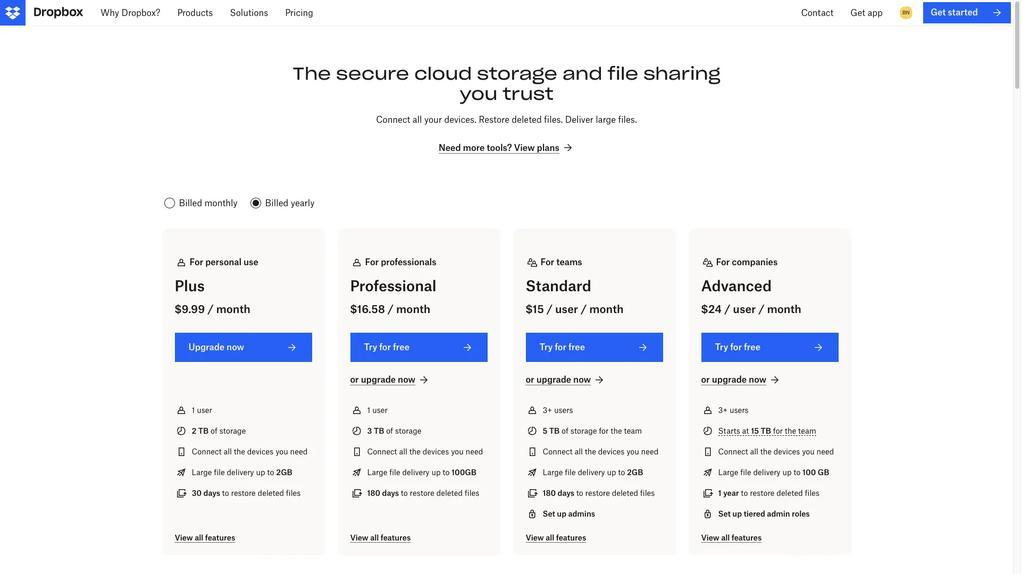 Task type: locate. For each thing, give the bounding box(es) containing it.
devices for standard
[[598, 447, 625, 456]]

4 features from the left
[[732, 534, 762, 543]]

of right the 5
[[562, 427, 569, 436]]

need for advanced
[[817, 447, 834, 456]]

view for standard
[[526, 534, 544, 543]]

upgrade up the 5
[[537, 375, 571, 385]]

now for advanced
[[749, 375, 767, 385]]

1 tb from the left
[[198, 427, 209, 436]]

2 horizontal spatial or upgrade now link
[[701, 374, 782, 387]]

1
[[192, 406, 195, 415], [367, 406, 370, 415], [718, 489, 722, 498]]

3 for from the left
[[541, 257, 554, 268]]

to left 100
[[794, 468, 801, 477]]

file up '1 year to restore deleted files'
[[741, 468, 751, 477]]

2 of from the left
[[386, 427, 393, 436]]

4 view all features link from the left
[[701, 534, 762, 543]]

view all features link for professional
[[350, 534, 411, 543]]

0 horizontal spatial try
[[364, 342, 377, 353]]

1 horizontal spatial days
[[382, 489, 399, 498]]

1 3+ users from the left
[[543, 406, 573, 415]]

of for professional
[[386, 427, 393, 436]]

set up admins
[[543, 510, 595, 519]]

1 try for free from the left
[[364, 342, 410, 353]]

billed for billed monthly
[[179, 198, 202, 208]]

try for free down $16.58 / month
[[364, 342, 410, 353]]

try down $16.58
[[364, 342, 377, 353]]

3 try from the left
[[715, 342, 728, 353]]

180 up set up admins
[[543, 489, 556, 498]]

connect down 3 tb of storage
[[367, 447, 397, 456]]

days
[[203, 489, 220, 498], [382, 489, 399, 498], [558, 489, 575, 498]]

3 features from the left
[[556, 534, 586, 543]]

1 users from the left
[[554, 406, 573, 415]]

0 horizontal spatial team
[[624, 427, 642, 436]]

15
[[751, 427, 759, 436]]

2gb for 180 days to restore deleted files
[[627, 468, 643, 477]]

devices up 30 days to restore deleted files
[[247, 447, 274, 456]]

0 horizontal spatial set
[[543, 510, 555, 519]]

storage for 2
[[220, 427, 246, 436]]

large file delivery up to 2gb down 5 tb of storage for the team
[[543, 468, 643, 477]]

4 / from the left
[[581, 303, 587, 316]]

large down 3
[[367, 468, 387, 477]]

1 try for free link from the left
[[350, 333, 488, 362]]

view
[[514, 142, 535, 153], [175, 534, 193, 543], [350, 534, 368, 543], [526, 534, 544, 543], [701, 534, 720, 543]]

get started link
[[923, 2, 1011, 23]]

connect for standard
[[543, 447, 573, 456]]

tb right 2
[[198, 427, 209, 436]]

2 need from the left
[[466, 447, 483, 456]]

3+ for standard
[[543, 406, 552, 415]]

files. left deliver
[[544, 114, 563, 125]]

0 horizontal spatial 180
[[367, 489, 380, 498]]

2 or upgrade now from the left
[[526, 375, 591, 385]]

2 horizontal spatial try
[[715, 342, 728, 353]]

up for for the team
[[783, 468, 792, 477]]

4 devices from the left
[[774, 447, 800, 456]]

0 horizontal spatial upgrade
[[361, 375, 396, 385]]

upgrade for standard
[[537, 375, 571, 385]]

1 horizontal spatial billed
[[265, 198, 288, 208]]

2 3+ from the left
[[718, 406, 728, 415]]

try for free for standard
[[540, 342, 585, 353]]

set down "year"
[[718, 510, 731, 519]]

2 try from the left
[[540, 342, 553, 353]]

2 horizontal spatial try for free
[[715, 342, 761, 353]]

180 days to restore deleted files up admins
[[543, 489, 655, 498]]

3 upgrade from the left
[[712, 375, 747, 385]]

features for standard
[[556, 534, 586, 543]]

1 horizontal spatial 1 user
[[367, 406, 388, 415]]

4 large from the left
[[718, 468, 739, 477]]

get
[[931, 7, 946, 18], [851, 7, 866, 18]]

3 restore from the left
[[585, 489, 610, 498]]

try down "$15"
[[540, 342, 553, 353]]

2gb for 30 days to restore deleted files
[[276, 468, 292, 477]]

0 horizontal spatial try for free
[[364, 342, 410, 353]]

2 view all features from the left
[[350, 534, 411, 543]]

for
[[379, 342, 391, 353], [555, 342, 567, 353], [730, 342, 742, 353], [599, 427, 609, 436], [773, 427, 783, 436]]

1 horizontal spatial set
[[718, 510, 731, 519]]

0 horizontal spatial users
[[554, 406, 573, 415]]

connect all the devices you need down 2 tb of storage
[[192, 447, 308, 456]]

you for professional
[[451, 447, 464, 456]]

1 1 user from the left
[[192, 406, 212, 415]]

3+ users up starts
[[718, 406, 749, 415]]

2 / from the left
[[388, 303, 394, 316]]

products button
[[169, 0, 221, 26]]

storage inside the secure cloud storage and file sharing you trust
[[477, 63, 558, 85]]

try for free link down $15 / user / month
[[526, 333, 663, 362]]

personal
[[205, 257, 242, 268]]

2 horizontal spatial upgrade
[[712, 375, 747, 385]]

connect all the devices you need down 5 tb of storage for the team
[[543, 447, 659, 456]]

get left 'started'
[[931, 7, 946, 18]]

1 upgrade from the left
[[361, 375, 396, 385]]

more
[[463, 142, 485, 153]]

to up admins
[[576, 489, 583, 498]]

storage for the
[[477, 63, 558, 85]]

large for advanced
[[718, 468, 739, 477]]

companies
[[732, 257, 778, 268]]

try for free for professional
[[364, 342, 410, 353]]

1 days from the left
[[203, 489, 220, 498]]

1 horizontal spatial 180
[[543, 489, 556, 498]]

storage up connect all your devices. restore deleted files. deliver large files.
[[477, 63, 558, 85]]

pricing link
[[277, 0, 322, 26]]

3 or upgrade now link from the left
[[701, 374, 782, 387]]

/ right "$15"
[[547, 303, 553, 316]]

4 connect all the devices you need from the left
[[718, 447, 834, 456]]

2 month from the left
[[396, 303, 430, 316]]

app
[[868, 7, 883, 18]]

days up set up admins
[[558, 489, 575, 498]]

set for standard
[[543, 510, 555, 519]]

1 horizontal spatial get
[[931, 7, 946, 18]]

of right 3
[[386, 427, 393, 436]]

180 for standard
[[543, 489, 556, 498]]

/
[[208, 303, 214, 316], [388, 303, 394, 316], [547, 303, 553, 316], [581, 303, 587, 316], [725, 303, 731, 316], [759, 303, 765, 316]]

up left 100gb
[[432, 468, 441, 477]]

team
[[624, 427, 642, 436], [798, 427, 816, 436]]

4 files from the left
[[805, 489, 820, 498]]

1 or from the left
[[350, 375, 359, 385]]

connect down the 5
[[543, 447, 573, 456]]

2gb
[[276, 468, 292, 477], [627, 468, 643, 477]]

upgrade for advanced
[[712, 375, 747, 385]]

upgrade
[[361, 375, 396, 385], [537, 375, 571, 385], [712, 375, 747, 385]]

1 left "year"
[[718, 489, 722, 498]]

3+ for advanced
[[718, 406, 728, 415]]

1 horizontal spatial team
[[798, 427, 816, 436]]

1 for 3 tb
[[367, 406, 370, 415]]

try for free for advanced
[[715, 342, 761, 353]]

free down $16.58 / month
[[393, 342, 410, 353]]

large
[[192, 468, 212, 477], [367, 468, 387, 477], [543, 468, 563, 477], [718, 468, 739, 477]]

try for free
[[364, 342, 410, 353], [540, 342, 585, 353], [715, 342, 761, 353]]

large file delivery up to 2gb for 180 days
[[543, 468, 643, 477]]

1 horizontal spatial 3+
[[718, 406, 728, 415]]

2 large from the left
[[367, 468, 387, 477]]

connect all your devices. restore deleted files. deliver large files.
[[376, 114, 637, 125]]

try for advanced
[[715, 342, 728, 353]]

try for free link down $16.58 / month
[[350, 333, 488, 362]]

1 horizontal spatial upgrade
[[537, 375, 571, 385]]

delivery down 5 tb of storage for the team
[[578, 468, 605, 477]]

upgrade up starts
[[712, 375, 747, 385]]

1 180 from the left
[[367, 489, 380, 498]]

use
[[244, 257, 258, 268]]

now up 5 tb of storage for the team
[[573, 375, 591, 385]]

0 horizontal spatial 1 user
[[192, 406, 212, 415]]

now up 15
[[749, 375, 767, 385]]

file up set up admins
[[565, 468, 576, 477]]

2 features from the left
[[381, 534, 411, 543]]

3+ users up the 5
[[543, 406, 573, 415]]

3 or upgrade now from the left
[[701, 375, 767, 385]]

billed left monthly at the top left of the page
[[179, 198, 202, 208]]

0 horizontal spatial files.
[[544, 114, 563, 125]]

2 2gb from the left
[[627, 468, 643, 477]]

2 tb from the left
[[374, 427, 384, 436]]

1 or upgrade now link from the left
[[350, 374, 430, 387]]

1 horizontal spatial 3+ users
[[718, 406, 749, 415]]

3 try for free from the left
[[715, 342, 761, 353]]

3 view all features link from the left
[[526, 534, 586, 543]]

0 horizontal spatial free
[[393, 342, 410, 353]]

2 set from the left
[[718, 510, 731, 519]]

tb right the 5
[[549, 427, 560, 436]]

or upgrade now for professional
[[350, 375, 416, 385]]

1 team from the left
[[624, 427, 642, 436]]

$24 / user / month
[[701, 303, 802, 316]]

4 delivery from the left
[[753, 468, 781, 477]]

1 horizontal spatial try for free
[[540, 342, 585, 353]]

3 devices from the left
[[598, 447, 625, 456]]

for personal use
[[190, 257, 258, 268]]

upgrade up 3
[[361, 375, 396, 385]]

free down $24 / user / month
[[744, 342, 761, 353]]

connect down starts
[[718, 447, 748, 456]]

users for standard
[[554, 406, 573, 415]]

up down 5 tb of storage for the team
[[607, 468, 616, 477]]

1 horizontal spatial 180 days to restore deleted files
[[543, 489, 655, 498]]

1 or upgrade now from the left
[[350, 375, 416, 385]]

1 free from the left
[[393, 342, 410, 353]]

upgrade for professional
[[361, 375, 396, 385]]

free
[[393, 342, 410, 353], [569, 342, 585, 353], [744, 342, 761, 353]]

$9.99
[[175, 303, 205, 316]]

connect all the devices you need up large file delivery up to 100gb
[[367, 447, 483, 456]]

0 horizontal spatial 1
[[192, 406, 195, 415]]

for
[[190, 257, 203, 268], [365, 257, 379, 268], [541, 257, 554, 268], [716, 257, 730, 268]]

for left teams
[[541, 257, 554, 268]]

of
[[211, 427, 218, 436], [386, 427, 393, 436], [562, 427, 569, 436]]

/ right $9.99
[[208, 303, 214, 316]]

the for 3 tb of storage
[[409, 447, 421, 456]]

view all features
[[175, 534, 235, 543], [350, 534, 411, 543], [526, 534, 586, 543], [701, 534, 762, 543]]

4 month from the left
[[767, 303, 802, 316]]

devices for professional
[[423, 447, 449, 456]]

1 horizontal spatial 2gb
[[627, 468, 643, 477]]

need
[[439, 142, 461, 153]]

3 delivery from the left
[[578, 468, 605, 477]]

or upgrade now up 3 tb of storage
[[350, 375, 416, 385]]

3 try for free link from the left
[[701, 333, 839, 362]]

to right 30
[[222, 489, 229, 498]]

features
[[205, 534, 235, 543], [381, 534, 411, 543], [556, 534, 586, 543], [732, 534, 762, 543]]

/ for advanced
[[725, 303, 731, 316]]

files.
[[544, 114, 563, 125], [618, 114, 637, 125]]

or upgrade now up starts
[[701, 375, 767, 385]]

2 view all features link from the left
[[350, 534, 411, 543]]

month
[[216, 303, 250, 316], [396, 303, 430, 316], [590, 303, 624, 316], [767, 303, 802, 316]]

2 3+ users from the left
[[718, 406, 749, 415]]

connect all the devices you need
[[192, 447, 308, 456], [367, 447, 483, 456], [543, 447, 659, 456], [718, 447, 834, 456]]

tools?
[[487, 142, 512, 153]]

gb
[[818, 468, 829, 477]]

at
[[742, 427, 749, 436]]

restore
[[231, 489, 256, 498], [410, 489, 435, 498], [585, 489, 610, 498], [750, 489, 775, 498]]

2 days from the left
[[382, 489, 399, 498]]

2 billed from the left
[[265, 198, 288, 208]]

2 try for free from the left
[[540, 342, 585, 353]]

2 devices from the left
[[423, 447, 449, 456]]

3 need from the left
[[641, 447, 659, 456]]

file for standard
[[565, 468, 576, 477]]

1 user
[[192, 406, 212, 415], [367, 406, 388, 415]]

delivery up 30 days to restore deleted files
[[227, 468, 254, 477]]

1 horizontal spatial files.
[[618, 114, 637, 125]]

to right "year"
[[741, 489, 748, 498]]

and
[[563, 63, 603, 85]]

up up 30 days to restore deleted files
[[256, 468, 265, 477]]

or for standard
[[526, 375, 534, 385]]

large up 30
[[192, 468, 212, 477]]

up left admins
[[557, 510, 567, 519]]

/ right $24
[[725, 303, 731, 316]]

3 or from the left
[[701, 375, 710, 385]]

2 horizontal spatial or
[[701, 375, 710, 385]]

180 down large file delivery up to 100gb
[[367, 489, 380, 498]]

view all features link for advanced
[[701, 534, 762, 543]]

team for 5 tb of storage for the team
[[624, 427, 642, 436]]

0 horizontal spatial 3+
[[543, 406, 552, 415]]

for for standard
[[541, 257, 554, 268]]

days right 30
[[203, 489, 220, 498]]

1 horizontal spatial try for free link
[[526, 333, 663, 362]]

1 month from the left
[[216, 303, 250, 316]]

3 / from the left
[[547, 303, 553, 316]]

2 files from the left
[[465, 489, 479, 498]]

/ down advanced
[[759, 303, 765, 316]]

1 set from the left
[[543, 510, 555, 519]]

2
[[192, 427, 196, 436]]

to down 5 tb of storage for the team
[[618, 468, 625, 477]]

4 view all features from the left
[[701, 534, 762, 543]]

2 large file delivery up to 2gb from the left
[[543, 468, 643, 477]]

$9.99 / month
[[175, 303, 250, 316]]

3+
[[543, 406, 552, 415], [718, 406, 728, 415]]

2 or upgrade now link from the left
[[526, 374, 606, 387]]

3+ up starts
[[718, 406, 728, 415]]

1 user up 2
[[192, 406, 212, 415]]

1 horizontal spatial free
[[569, 342, 585, 353]]

2 delivery from the left
[[402, 468, 430, 477]]

3 files from the left
[[640, 489, 655, 498]]

the for for the team
[[761, 447, 772, 456]]

2 horizontal spatial or upgrade now
[[701, 375, 767, 385]]

you
[[460, 83, 498, 105], [276, 447, 288, 456], [451, 447, 464, 456], [627, 447, 639, 456], [802, 447, 815, 456]]

need
[[290, 447, 308, 456], [466, 447, 483, 456], [641, 447, 659, 456], [817, 447, 834, 456]]

2 horizontal spatial days
[[558, 489, 575, 498]]

for companies
[[716, 257, 778, 268]]

or
[[350, 375, 359, 385], [526, 375, 534, 385], [701, 375, 710, 385]]

contact button
[[793, 0, 842, 26]]

1 horizontal spatial or upgrade now link
[[526, 374, 606, 387]]

restore for standard
[[585, 489, 610, 498]]

of right 2
[[211, 427, 218, 436]]

large for standard
[[543, 468, 563, 477]]

try down $24
[[715, 342, 728, 353]]

1 for from the left
[[190, 257, 203, 268]]

2 horizontal spatial free
[[744, 342, 761, 353]]

0 horizontal spatial of
[[211, 427, 218, 436]]

restore for advanced
[[750, 489, 775, 498]]

for up professional
[[365, 257, 379, 268]]

2 try for free link from the left
[[526, 333, 663, 362]]

1 horizontal spatial large file delivery up to 2gb
[[543, 468, 643, 477]]

storage for 5
[[571, 427, 597, 436]]

3 days from the left
[[558, 489, 575, 498]]

up left 100
[[783, 468, 792, 477]]

for for professional
[[379, 342, 391, 353]]

billed left yearly
[[265, 198, 288, 208]]

5 / from the left
[[725, 303, 731, 316]]

1 horizontal spatial 1
[[367, 406, 370, 415]]

file up 30 days to restore deleted files
[[214, 468, 225, 477]]

get inside dropdown button
[[851, 7, 866, 18]]

0 horizontal spatial 2gb
[[276, 468, 292, 477]]

2 tb of storage
[[192, 427, 246, 436]]

files for professional
[[465, 489, 479, 498]]

days down large file delivery up to 100gb
[[382, 489, 399, 498]]

delivery for standard
[[578, 468, 605, 477]]

delivery up '1 year to restore deleted files'
[[753, 468, 781, 477]]

all
[[413, 114, 422, 125], [224, 447, 232, 456], [399, 447, 407, 456], [575, 447, 583, 456], [750, 447, 758, 456], [195, 534, 203, 543], [370, 534, 379, 543], [546, 534, 554, 543], [721, 534, 730, 543]]

0 horizontal spatial days
[[203, 489, 220, 498]]

free for standard
[[569, 342, 585, 353]]

1 of from the left
[[211, 427, 218, 436]]

large file delivery up to 2gb up 30 days to restore deleted files
[[192, 468, 292, 477]]

the
[[611, 427, 622, 436], [785, 427, 796, 436], [234, 447, 245, 456], [409, 447, 421, 456], [585, 447, 596, 456], [761, 447, 772, 456]]

0 horizontal spatial 180 days to restore deleted files
[[367, 489, 479, 498]]

try for free down $15 / user / month
[[540, 342, 585, 353]]

set left admins
[[543, 510, 555, 519]]

days for standard
[[558, 489, 575, 498]]

0 horizontal spatial or upgrade now link
[[350, 374, 430, 387]]

storage right the 5
[[571, 427, 597, 436]]

or upgrade now for advanced
[[701, 375, 767, 385]]

tb right 15
[[761, 427, 771, 436]]

for for standard
[[555, 342, 567, 353]]

devices down 5 tb of storage for the team
[[598, 447, 625, 456]]

large file delivery up to 2gb for 30 days
[[192, 468, 292, 477]]

free down $15 / user / month
[[569, 342, 585, 353]]

1 horizontal spatial of
[[386, 427, 393, 436]]

180
[[367, 489, 380, 498], [543, 489, 556, 498]]

0 horizontal spatial billed
[[179, 198, 202, 208]]

1 3+ from the left
[[543, 406, 552, 415]]

restore down large file delivery up to 100gb
[[410, 489, 435, 498]]

try for free link for standard
[[526, 333, 663, 362]]

0 horizontal spatial large file delivery up to 2gb
[[192, 468, 292, 477]]

get left 'app'
[[851, 7, 866, 18]]

large up "year"
[[718, 468, 739, 477]]

2 connect all the devices you need from the left
[[367, 447, 483, 456]]

2 horizontal spatial of
[[562, 427, 569, 436]]

3 large from the left
[[543, 468, 563, 477]]

2 users from the left
[[730, 406, 749, 415]]

billed
[[179, 198, 202, 208], [265, 198, 288, 208]]

180 days to restore deleted files
[[367, 489, 479, 498], [543, 489, 655, 498]]

user down advanced
[[733, 303, 756, 316]]

large down the 5
[[543, 468, 563, 477]]

plans
[[537, 142, 560, 153]]

professionals
[[381, 257, 436, 268]]

tb for 2 tb
[[198, 427, 209, 436]]

now
[[227, 342, 244, 353], [398, 375, 416, 385], [573, 375, 591, 385], [749, 375, 767, 385]]

0 horizontal spatial or
[[350, 375, 359, 385]]

deleted for advanced
[[777, 489, 803, 498]]

tb for 3 tb
[[374, 427, 384, 436]]

0 horizontal spatial or upgrade now
[[350, 375, 416, 385]]

users up at
[[730, 406, 749, 415]]

4 for from the left
[[716, 257, 730, 268]]

/ down standard
[[581, 303, 587, 316]]

for up advanced
[[716, 257, 730, 268]]

1 2gb from the left
[[276, 468, 292, 477]]

None radio
[[162, 194, 240, 211], [248, 194, 317, 211], [162, 194, 240, 211], [248, 194, 317, 211]]

3 tb from the left
[[549, 427, 560, 436]]

0 horizontal spatial get
[[851, 7, 866, 18]]

delivery
[[227, 468, 254, 477], [402, 468, 430, 477], [578, 468, 605, 477], [753, 468, 781, 477]]

1 up 2
[[192, 406, 195, 415]]

2 restore from the left
[[410, 489, 435, 498]]

1 / from the left
[[208, 303, 214, 316]]

tiered
[[744, 510, 765, 519]]

1 horizontal spatial or upgrade now
[[526, 375, 591, 385]]

1 horizontal spatial try
[[540, 342, 553, 353]]

0 horizontal spatial try for free link
[[350, 333, 488, 362]]

2 horizontal spatial try for free link
[[701, 333, 839, 362]]

now up 3 tb of storage
[[398, 375, 416, 385]]

1 horizontal spatial or
[[526, 375, 534, 385]]

try for free down $24 / user / month
[[715, 342, 761, 353]]

1 180 days to restore deleted files from the left
[[367, 489, 479, 498]]

need more tools? view plans link
[[439, 142, 574, 154]]

user
[[555, 303, 578, 316], [733, 303, 756, 316], [197, 406, 212, 415], [372, 406, 388, 415]]

2 free from the left
[[569, 342, 585, 353]]

yearly
[[291, 198, 315, 208]]

files. right "large"
[[618, 114, 637, 125]]

4 restore from the left
[[750, 489, 775, 498]]

3 view all features from the left
[[526, 534, 586, 543]]

for up the plus at the left
[[190, 257, 203, 268]]

1 horizontal spatial users
[[730, 406, 749, 415]]

files for standard
[[640, 489, 655, 498]]

storage right 3
[[395, 427, 422, 436]]

0 horizontal spatial 3+ users
[[543, 406, 573, 415]]

1 delivery from the left
[[227, 468, 254, 477]]

file
[[608, 63, 639, 85], [214, 468, 225, 477], [390, 468, 400, 477], [565, 468, 576, 477], [741, 468, 751, 477]]

4 tb from the left
[[761, 427, 771, 436]]

2 180 days to restore deleted files from the left
[[543, 489, 655, 498]]

restore up admins
[[585, 489, 610, 498]]

2 upgrade from the left
[[537, 375, 571, 385]]

delivery down 3 tb of storage
[[402, 468, 430, 477]]

2 180 from the left
[[543, 489, 556, 498]]

$15
[[526, 303, 544, 316]]

storage
[[477, 63, 558, 85], [220, 427, 246, 436], [395, 427, 422, 436], [571, 427, 597, 436]]



Task type: vqa. For each thing, say whether or not it's contained in the screenshot.
saving
no



Task type: describe. For each thing, give the bounding box(es) containing it.
starts
[[718, 427, 740, 436]]

3+ users for advanced
[[718, 406, 749, 415]]

/ for standard
[[547, 303, 553, 316]]

deliver
[[565, 114, 594, 125]]

up for 3 tb of storage
[[432, 468, 441, 477]]

admins
[[568, 510, 595, 519]]

or upgrade now for standard
[[526, 375, 591, 385]]

you for standard
[[627, 447, 639, 456]]

1 year to restore deleted files
[[718, 489, 820, 498]]

why dropbox? button
[[92, 0, 169, 26]]

upgrade now link
[[175, 333, 312, 362]]

you for advanced
[[802, 447, 815, 456]]

get app button
[[842, 0, 891, 26]]

billed monthly
[[179, 198, 238, 208]]

trust
[[503, 83, 554, 105]]

restore
[[479, 114, 510, 125]]

connect for advanced
[[718, 447, 748, 456]]

view all features for standard
[[526, 534, 586, 543]]

set for advanced
[[718, 510, 731, 519]]

large file delivery up to 100 gb
[[718, 468, 829, 477]]

features for advanced
[[732, 534, 762, 543]]

advanced
[[701, 277, 772, 294]]

1 need from the left
[[290, 447, 308, 456]]

your
[[424, 114, 442, 125]]

connect for professional
[[367, 447, 397, 456]]

now right upgrade
[[227, 342, 244, 353]]

180 days to restore deleted files for standard
[[543, 489, 655, 498]]

user up 2 tb of storage
[[197, 406, 212, 415]]

dropbox?
[[122, 7, 160, 18]]

cloud
[[414, 63, 472, 85]]

try for standard
[[540, 342, 553, 353]]

the secure cloud storage and file sharing you trust
[[293, 63, 721, 105]]

delivery for professional
[[402, 468, 430, 477]]

3
[[367, 427, 372, 436]]

or upgrade now link for professional
[[350, 374, 430, 387]]

billed yearly
[[265, 198, 315, 208]]

professional
[[350, 277, 436, 294]]

1 for 2 tb
[[192, 406, 195, 415]]

for teams
[[541, 257, 582, 268]]

tb for 5 tb
[[549, 427, 560, 436]]

upgrade
[[189, 342, 225, 353]]

1 devices from the left
[[247, 447, 274, 456]]

file inside the secure cloud storage and file sharing you trust
[[608, 63, 639, 85]]

get app
[[851, 7, 883, 18]]

connect down 2 tb of storage
[[192, 447, 222, 456]]

5
[[543, 427, 548, 436]]

for for advanced
[[730, 342, 742, 353]]

connect left your
[[376, 114, 410, 125]]

teams
[[556, 257, 582, 268]]

connect all the devices you need for advanced
[[718, 447, 834, 456]]

view all features for professional
[[350, 534, 411, 543]]

need more tools? view plans
[[439, 142, 560, 153]]

1 files. from the left
[[544, 114, 563, 125]]

now for standard
[[573, 375, 591, 385]]

up for 2 tb of storage
[[256, 468, 265, 477]]

monthly
[[205, 198, 238, 208]]

the
[[293, 63, 331, 85]]

free for advanced
[[744, 342, 761, 353]]

to left 100gb
[[443, 468, 450, 477]]

1 restore from the left
[[231, 489, 256, 498]]

for professionals
[[365, 257, 436, 268]]

3 tb of storage
[[367, 427, 422, 436]]

to down large file delivery up to 100gb
[[401, 489, 408, 498]]

$15 / user / month
[[526, 303, 624, 316]]

1 files from the left
[[286, 489, 301, 498]]

contact
[[801, 7, 834, 18]]

now for professional
[[398, 375, 416, 385]]

upgrade now
[[189, 342, 244, 353]]

large
[[596, 114, 616, 125]]

team for starts at 15 tb for the team
[[798, 427, 816, 436]]

connect all the devices you need for professional
[[367, 447, 483, 456]]

standard
[[526, 277, 591, 294]]

for for advanced
[[716, 257, 730, 268]]

view for professional
[[350, 534, 368, 543]]

why dropbox?
[[101, 7, 160, 18]]

1 connect all the devices you need from the left
[[192, 447, 308, 456]]

30
[[192, 489, 202, 498]]

/ for plus
[[208, 303, 214, 316]]

1 user for 3
[[367, 406, 388, 415]]

2 files. from the left
[[618, 114, 637, 125]]

or upgrade now link for advanced
[[701, 374, 782, 387]]

view all features for advanced
[[701, 534, 762, 543]]

deleted for professional
[[437, 489, 463, 498]]

need for professional
[[466, 447, 483, 456]]

starts at 15 tb for the team
[[718, 427, 816, 436]]

get for get started
[[931, 7, 946, 18]]

180 for professional
[[367, 489, 380, 498]]

roles
[[792, 510, 810, 519]]

or upgrade now link for standard
[[526, 374, 606, 387]]

file for advanced
[[741, 468, 751, 477]]

set up tiered admin roles
[[718, 510, 810, 519]]

files for advanced
[[805, 489, 820, 498]]

features for professional
[[381, 534, 411, 543]]

plus
[[175, 277, 205, 294]]

products
[[177, 7, 213, 18]]

1 features from the left
[[205, 534, 235, 543]]

secure
[[336, 63, 409, 85]]

started
[[948, 7, 978, 18]]

year
[[723, 489, 739, 498]]

you inside the secure cloud storage and file sharing you trust
[[460, 83, 498, 105]]

2 horizontal spatial 1
[[718, 489, 722, 498]]

5 tb of storage for the team
[[543, 427, 642, 436]]

1 user for 2
[[192, 406, 212, 415]]

bn
[[903, 9, 910, 16]]

solutions
[[230, 7, 268, 18]]

try for free link for professional
[[350, 333, 488, 362]]

or for professional
[[350, 375, 359, 385]]

view all features link for standard
[[526, 534, 586, 543]]

100
[[803, 468, 816, 477]]

pricing
[[285, 7, 313, 18]]

100gb
[[452, 468, 477, 477]]

up left tiered
[[733, 510, 742, 519]]

or for advanced
[[701, 375, 710, 385]]

to up 30 days to restore deleted files
[[267, 468, 274, 477]]

30 days to restore deleted files
[[192, 489, 301, 498]]

the for 5 tb of storage for the team
[[585, 447, 596, 456]]

$24
[[701, 303, 722, 316]]

get for get app
[[851, 7, 866, 18]]

file for professional
[[390, 468, 400, 477]]

why
[[101, 7, 119, 18]]

up for 5 tb of storage for the team
[[607, 468, 616, 477]]

bn button
[[898, 4, 915, 21]]

users for advanced
[[730, 406, 749, 415]]

try for professional
[[364, 342, 377, 353]]

large for professional
[[367, 468, 387, 477]]

for for plus
[[190, 257, 203, 268]]

need for standard
[[641, 447, 659, 456]]

$16.58 / month
[[350, 303, 430, 316]]

180 days to restore deleted files for professional
[[367, 489, 479, 498]]

delivery for advanced
[[753, 468, 781, 477]]

billed for billed yearly
[[265, 198, 288, 208]]

user up 3 tb of storage
[[372, 406, 388, 415]]

for for professional
[[365, 257, 379, 268]]

admin
[[767, 510, 790, 519]]

$16.58
[[350, 303, 385, 316]]

get started
[[931, 7, 978, 18]]

try for free link for advanced
[[701, 333, 839, 362]]

6 / from the left
[[759, 303, 765, 316]]

sharing
[[644, 63, 721, 85]]

restore for professional
[[410, 489, 435, 498]]

days for professional
[[382, 489, 399, 498]]

/ for professional
[[388, 303, 394, 316]]

1 large from the left
[[192, 468, 212, 477]]

devices.
[[444, 114, 477, 125]]

solutions button
[[221, 0, 277, 26]]

free for professional
[[393, 342, 410, 353]]

large file delivery up to 100gb
[[367, 468, 477, 477]]

storage for 3
[[395, 427, 422, 436]]

1 view all features link from the left
[[175, 534, 235, 543]]

connect all the devices you need for standard
[[543, 447, 659, 456]]

user down standard
[[555, 303, 578, 316]]

3 month from the left
[[590, 303, 624, 316]]

1 view all features from the left
[[175, 534, 235, 543]]

devices for advanced
[[774, 447, 800, 456]]



